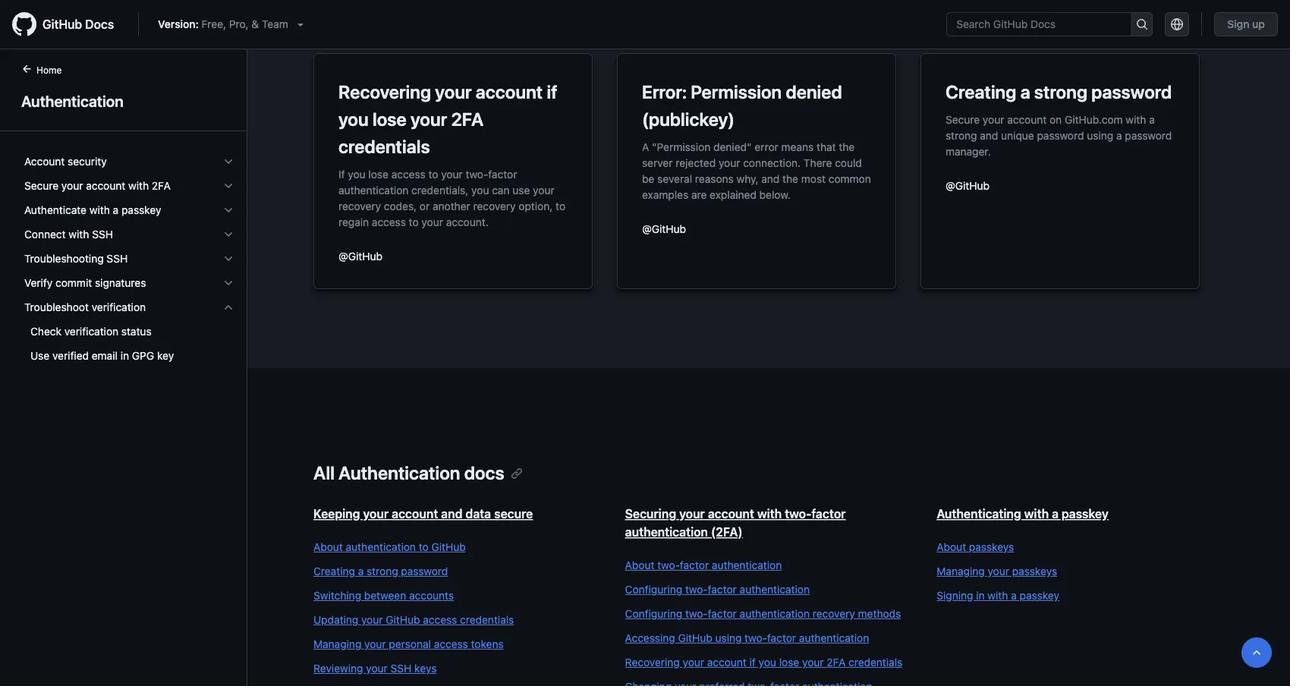 Task type: vqa. For each thing, say whether or not it's contained in the screenshot.
ACCESS related to personal
yes



Task type: describe. For each thing, give the bounding box(es) containing it.
verification for check
[[64, 325, 119, 338]]

@github for recovering your account if you lose your 2fa credentials
[[339, 250, 383, 262]]

a down github.com
[[1117, 129, 1123, 142]]

authentication element
[[0, 62, 248, 685]]

your inside secure your account on github.com with a strong and unique password using a password manager.
[[983, 113, 1005, 126]]

server
[[642, 156, 673, 169]]

accessing github using two-factor authentication
[[625, 632, 870, 645]]

managing your passkeys
[[937, 565, 1058, 578]]

"permission
[[652, 140, 711, 153]]

keeping
[[314, 507, 360, 521]]

could
[[835, 156, 862, 169]]

about for authenticating with a passkey
[[937, 541, 967, 554]]

explained
[[710, 188, 757, 201]]

data
[[466, 507, 491, 521]]

1 horizontal spatial 2fa
[[451, 109, 484, 130]]

keys
[[415, 662, 437, 675]]

to right option,
[[556, 200, 566, 212]]

to up "credentials,"
[[429, 168, 438, 180]]

updating your github access credentials link
[[314, 613, 595, 628]]

1 vertical spatial passkeys
[[1013, 565, 1058, 578]]

authentication up configuring two-factor authentication link
[[712, 559, 782, 572]]

@github for error: permission denied (publickey)
[[642, 222, 686, 235]]

accounts
[[409, 590, 454, 602]]

account inside secure your account on github.com with a strong and unique password using a password manager.
[[1008, 113, 1047, 126]]

or
[[420, 200, 430, 212]]

troubleshooting
[[24, 252, 104, 265]]

(2fa)
[[711, 525, 743, 539]]

2 vertical spatial 2fa
[[827, 656, 846, 669]]

creating a strong password link
[[314, 564, 595, 579]]

with inside 'securing your account with two-factor authentication (2fa)'
[[758, 507, 782, 521]]

1 vertical spatial recovering
[[625, 656, 680, 669]]

there
[[804, 156, 832, 169]]

updating
[[314, 614, 359, 626]]

security
[[68, 155, 107, 168]]

0 horizontal spatial creating
[[314, 565, 355, 578]]

factor inside if you lose access to your two-factor authentication credentials, you can use your recovery codes, or another recovery option, to regain access to your account.
[[488, 168, 517, 180]]

up
[[1253, 18, 1266, 30]]

you left can on the top of the page
[[472, 184, 489, 196]]

if
[[339, 168, 345, 180]]

with inside 'dropdown button'
[[128, 180, 149, 192]]

troubleshooting ssh button
[[18, 247, 241, 271]]

troubleshoot verification button
[[18, 295, 241, 320]]

with down managing your passkeys at right bottom
[[988, 590, 1009, 602]]

sign up link
[[1215, 12, 1279, 36]]

with inside dropdown button
[[89, 204, 110, 216]]

why,
[[737, 172, 759, 185]]

authenticating with a passkey link
[[937, 507, 1109, 521]]

github inside github docs link
[[43, 17, 82, 32]]

0 vertical spatial creating a strong password
[[946, 81, 1173, 103]]

account inside "recovering your account if you lose your 2fa credentials"
[[476, 81, 543, 103]]

between
[[364, 590, 406, 602]]

0 horizontal spatial using
[[716, 632, 742, 645]]

in inside authentication element
[[121, 350, 129, 362]]

about authentication to github link
[[314, 540, 595, 555]]

account
[[24, 155, 65, 168]]

1 horizontal spatial the
[[839, 140, 855, 153]]

secure for secure your account with 2fa
[[24, 180, 59, 192]]

access for github
[[423, 614, 457, 626]]

verify
[[24, 277, 53, 289]]

a down managing your passkeys at right bottom
[[1012, 590, 1017, 602]]

1 horizontal spatial creating
[[946, 81, 1017, 103]]

github inside the accessing github using two-factor authentication link
[[678, 632, 713, 645]]

authenticate
[[24, 204, 87, 216]]

secure your account with 2fa button
[[18, 174, 241, 198]]

0 vertical spatial strong
[[1035, 81, 1088, 103]]

connect with ssh button
[[18, 222, 241, 247]]

securing your account with two-factor authentication (2fa) link
[[625, 507, 846, 539]]

authenticate with a passkey
[[24, 204, 161, 216]]

examples
[[642, 188, 689, 201]]

0 vertical spatial recovering
[[339, 81, 431, 103]]

configuring two-factor authentication recovery methods link
[[625, 607, 907, 622]]

with inside 'dropdown button'
[[69, 228, 89, 241]]

docs
[[464, 462, 505, 484]]

on
[[1050, 113, 1062, 126]]

access down codes,
[[372, 216, 406, 228]]

version: free, pro, & team
[[158, 18, 288, 30]]

two- down securing
[[658, 559, 680, 572]]

reviewing your ssh keys
[[314, 662, 437, 675]]

option,
[[519, 200, 553, 212]]

sc 9kayk9 0 image for account security
[[222, 156, 235, 168]]

reviewing your deploy keys element
[[314, 681, 601, 686]]

below.
[[760, 188, 791, 201]]

all
[[314, 462, 335, 484]]

several
[[658, 172, 693, 185]]

you right the if
[[348, 168, 366, 180]]

account security button
[[18, 150, 241, 174]]

configuring two-factor authentication recovery methods
[[625, 608, 902, 620]]

account inside 'securing your account with two-factor authentication (2fa)'
[[708, 507, 755, 521]]

about for securing your account with two-factor authentication (2fa)
[[625, 559, 655, 572]]

denied"
[[714, 140, 752, 153]]

ssh for reviewing your ssh keys
[[391, 662, 412, 675]]

account security
[[24, 155, 107, 168]]

credentials,
[[412, 184, 469, 196]]

password inside creating a strong password link
[[401, 565, 448, 578]]

use verified email in gpg key
[[30, 350, 174, 362]]

methods
[[858, 608, 902, 620]]

manager.
[[946, 145, 991, 158]]

error:
[[642, 81, 687, 103]]

signatures
[[95, 277, 146, 289]]

check verification status link
[[18, 320, 241, 344]]

switching between accounts link
[[314, 588, 595, 604]]

to down codes,
[[409, 216, 419, 228]]

1 vertical spatial in
[[977, 590, 985, 602]]

home link
[[15, 63, 86, 78]]

github.com
[[1065, 113, 1123, 126]]

ssh inside troubleshooting ssh "dropdown button"
[[107, 252, 128, 265]]

signing
[[937, 590, 974, 602]]

2fa inside 'dropdown button'
[[152, 180, 171, 192]]

authentication inside if you lose access to your two-factor authentication credentials, you can use your recovery codes, or another recovery option, to regain access to your account.
[[339, 184, 409, 196]]

personal
[[389, 638, 431, 651]]

to inside 'link'
[[419, 541, 429, 554]]

@github for creating a strong password
[[946, 179, 990, 192]]

reviewing
[[314, 662, 363, 675]]

another
[[433, 200, 471, 212]]

two- inside if you lose access to your two-factor authentication credentials, you can use your recovery codes, or another recovery option, to regain access to your account.
[[466, 168, 488, 180]]

troubleshoot verification element containing check verification status
[[12, 320, 247, 368]]

about for keeping your account and data secure
[[314, 541, 343, 554]]

troubleshoot
[[24, 301, 89, 314]]

use
[[513, 184, 530, 196]]

recovering your account if you lose your 2fa credentials inside recovering your account if you lose your 2fa credentials link
[[625, 656, 903, 669]]

authentication inside 'securing your account with two-factor authentication (2fa)'
[[625, 525, 708, 539]]

pro,
[[229, 18, 249, 30]]

reviewing your ssh keys link
[[314, 661, 595, 677]]

sc 9kayk9 0 image for secure your account with 2fa
[[222, 180, 235, 192]]

with up the about passkeys link
[[1025, 507, 1049, 521]]

github docs
[[43, 17, 114, 32]]

managing your personal access tokens
[[314, 638, 504, 651]]

authentication down configuring two-factor authentication link
[[740, 608, 810, 620]]

verify commit signatures button
[[18, 271, 241, 295]]

lose inside "recovering your account if you lose your 2fa credentials"
[[373, 109, 407, 130]]

managing for managing your personal access tokens
[[314, 638, 362, 651]]

verified
[[52, 350, 89, 362]]

use verified email in gpg key link
[[18, 344, 241, 368]]

managing your passkeys link
[[937, 564, 1219, 579]]

sc 9kayk9 0 image for signatures
[[222, 277, 235, 289]]

your inside 'securing your account with two-factor authentication (2fa)'
[[680, 507, 705, 521]]



Task type: locate. For each thing, give the bounding box(es) containing it.
github up managing your personal access tokens
[[386, 614, 420, 626]]

recovery left "methods"
[[813, 608, 856, 620]]

2fa down the accessing github using two-factor authentication link
[[827, 656, 846, 669]]

authentication down securing
[[625, 525, 708, 539]]

access up codes,
[[392, 168, 426, 180]]

authentication down home link
[[21, 92, 124, 110]]

with up about two-factor authentication link
[[758, 507, 782, 521]]

your inside 'dropdown button'
[[61, 180, 83, 192]]

0 horizontal spatial recovering
[[339, 81, 431, 103]]

about down keeping
[[314, 541, 343, 554]]

recovering your account if you lose your 2fa credentials up "credentials,"
[[339, 81, 558, 157]]

sc 9kayk9 0 image inside troubleshoot verification dropdown button
[[222, 301, 235, 314]]

email
[[92, 350, 118, 362]]

access down updating your github access credentials link
[[434, 638, 468, 651]]

2 troubleshoot verification element from the top
[[12, 320, 247, 368]]

two- up about two-factor authentication link
[[785, 507, 812, 521]]

0 vertical spatial secure
[[946, 113, 980, 126]]

0 horizontal spatial creating a strong password
[[314, 565, 448, 578]]

unique
[[1002, 129, 1035, 142]]

select language: current language is english image
[[1172, 18, 1184, 30]]

0 vertical spatial passkey
[[121, 204, 161, 216]]

1 vertical spatial sc 9kayk9 0 image
[[222, 253, 235, 265]]

2 configuring from the top
[[625, 608, 683, 620]]

1 vertical spatial managing
[[314, 638, 362, 651]]

0 vertical spatial authentication
[[21, 92, 124, 110]]

check
[[30, 325, 61, 338]]

lose inside if you lose access to your two-factor authentication credentials, you can use your recovery codes, or another recovery option, to regain access to your account.
[[369, 168, 389, 180]]

github left docs
[[43, 17, 82, 32]]

3 sc 9kayk9 0 image from the top
[[222, 204, 235, 216]]

1 horizontal spatial secure
[[946, 113, 980, 126]]

1 vertical spatial creating a strong password
[[314, 565, 448, 578]]

a
[[642, 140, 649, 153]]

with inside secure your account on github.com with a strong and unique password using a password manager.
[[1126, 113, 1147, 126]]

check verification status
[[30, 325, 152, 338]]

1 horizontal spatial about
[[625, 559, 655, 572]]

1 horizontal spatial recovering your account if you lose your 2fa credentials
[[625, 656, 903, 669]]

2 vertical spatial sc 9kayk9 0 image
[[222, 277, 235, 289]]

(publickey)
[[642, 109, 735, 130]]

authentication link
[[18, 90, 229, 112]]

authentication down "methods"
[[799, 632, 870, 645]]

creating up unique
[[946, 81, 1017, 103]]

to down keeping your account and data secure
[[419, 541, 429, 554]]

docs
[[85, 17, 114, 32]]

1 vertical spatial lose
[[369, 168, 389, 180]]

recovering
[[339, 81, 431, 103], [625, 656, 680, 669]]

authentication
[[21, 92, 124, 110], [339, 462, 460, 484]]

secure up manager.
[[946, 113, 980, 126]]

common
[[829, 172, 872, 185]]

two- down about two-factor authentication
[[686, 584, 708, 596]]

1 horizontal spatial recovery
[[473, 200, 516, 212]]

1 vertical spatial authentication
[[339, 462, 460, 484]]

1 horizontal spatial @github
[[642, 222, 686, 235]]

0 vertical spatial 2fa
[[451, 109, 484, 130]]

your inside a "permission denied" error means that the server rejected your connection. there could be several reasons why, and the most common examples are explained below.
[[719, 156, 741, 169]]

passkey down managing your passkeys link
[[1020, 590, 1060, 602]]

sc 9kayk9 0 image inside troubleshooting ssh "dropdown button"
[[222, 253, 235, 265]]

using down configuring two-factor authentication recovery methods
[[716, 632, 742, 645]]

1 vertical spatial and
[[762, 172, 780, 185]]

a up the about passkeys link
[[1052, 507, 1059, 521]]

authenticating with a passkey
[[937, 507, 1109, 521]]

managing for managing your passkeys
[[937, 565, 985, 578]]

credentials
[[339, 136, 430, 157], [460, 614, 514, 626], [849, 656, 903, 669]]

0 horizontal spatial secure
[[24, 180, 59, 192]]

are
[[692, 188, 707, 201]]

0 horizontal spatial managing
[[314, 638, 362, 651]]

secure
[[494, 507, 533, 521]]

0 horizontal spatial credentials
[[339, 136, 430, 157]]

the up "below."
[[783, 172, 799, 185]]

Search GitHub Docs search field
[[948, 13, 1132, 36]]

3 sc 9kayk9 0 image from the top
[[222, 277, 235, 289]]

recovery up regain
[[339, 200, 381, 212]]

1 vertical spatial the
[[783, 172, 799, 185]]

github right the accessing
[[678, 632, 713, 645]]

creating up switching
[[314, 565, 355, 578]]

secure your account with 2fa
[[24, 180, 171, 192]]

0 vertical spatial in
[[121, 350, 129, 362]]

the up could
[[839, 140, 855, 153]]

and inside a "permission denied" error means that the server rejected your connection. there could be several reasons why, and the most common examples are explained below.
[[762, 172, 780, 185]]

0 horizontal spatial and
[[441, 507, 463, 521]]

2fa up "credentials,"
[[451, 109, 484, 130]]

you down the accessing github using two-factor authentication link
[[759, 656, 777, 669]]

1 horizontal spatial and
[[762, 172, 780, 185]]

0 vertical spatial @github
[[946, 179, 990, 192]]

1 sc 9kayk9 0 image from the top
[[222, 156, 235, 168]]

managing up signing
[[937, 565, 985, 578]]

1 vertical spatial if
[[750, 656, 756, 669]]

managing
[[937, 565, 985, 578], [314, 638, 362, 651]]

signing in with a passkey link
[[937, 588, 1219, 604]]

ssh inside reviewing your ssh keys link
[[391, 662, 412, 675]]

a
[[1021, 81, 1031, 103], [1150, 113, 1155, 126], [1117, 129, 1123, 142], [113, 204, 119, 216], [1052, 507, 1059, 521], [358, 565, 364, 578], [1012, 590, 1017, 602]]

1 vertical spatial recovering your account if you lose your 2fa credentials
[[625, 656, 903, 669]]

0 horizontal spatial about
[[314, 541, 343, 554]]

if inside recovering your account if you lose your 2fa credentials link
[[750, 656, 756, 669]]

1 horizontal spatial using
[[1087, 129, 1114, 142]]

1 vertical spatial strong
[[946, 129, 978, 142]]

scroll to top image
[[1251, 647, 1263, 659]]

1 configuring from the top
[[625, 584, 683, 596]]

codes,
[[384, 200, 417, 212]]

secure your account on github.com with a strong and unique password using a password manager.
[[946, 113, 1173, 158]]

a down secure your account with 2fa 'dropdown button'
[[113, 204, 119, 216]]

passkey for authenticating with a passkey
[[1062, 507, 1109, 521]]

ssh for connect with ssh
[[92, 228, 113, 241]]

authentication up switching between accounts
[[346, 541, 416, 554]]

0 vertical spatial using
[[1087, 129, 1114, 142]]

sc 9kayk9 0 image inside "authenticate with a passkey" dropdown button
[[222, 204, 235, 216]]

strong up manager.
[[946, 129, 978, 142]]

2 vertical spatial lose
[[780, 656, 800, 669]]

about down securing
[[625, 559, 655, 572]]

github inside updating your github access credentials link
[[386, 614, 420, 626]]

1 horizontal spatial if
[[750, 656, 756, 669]]

1 vertical spatial passkey
[[1062, 507, 1109, 521]]

troubleshoot verification element containing troubleshoot verification
[[12, 295, 247, 368]]

0 vertical spatial passkeys
[[970, 541, 1015, 554]]

@github down examples
[[642, 222, 686, 235]]

1 horizontal spatial creating a strong password
[[946, 81, 1173, 103]]

2fa
[[451, 109, 484, 130], [152, 180, 171, 192], [827, 656, 846, 669]]

passkey up the about passkeys link
[[1062, 507, 1109, 521]]

passkeys up managing your passkeys at right bottom
[[970, 541, 1015, 554]]

0 vertical spatial recovering your account if you lose your 2fa credentials
[[339, 81, 558, 157]]

reasons
[[695, 172, 734, 185]]

1 vertical spatial secure
[[24, 180, 59, 192]]

credentials down "methods"
[[849, 656, 903, 669]]

1 vertical spatial creating
[[314, 565, 355, 578]]

and up manager.
[[980, 129, 999, 142]]

use
[[30, 350, 50, 362]]

github docs link
[[12, 12, 126, 36]]

strong
[[1035, 81, 1088, 103], [946, 129, 978, 142], [367, 565, 398, 578]]

and inside secure your account on github.com with a strong and unique password using a password manager.
[[980, 129, 999, 142]]

you up the if
[[339, 109, 369, 130]]

about passkeys link
[[937, 540, 1219, 555]]

sc 9kayk9 0 image for ssh
[[222, 229, 235, 241]]

with up troubleshooting ssh
[[69, 228, 89, 241]]

1 horizontal spatial strong
[[946, 129, 978, 142]]

in left gpg
[[121, 350, 129, 362]]

authentication inside 'link'
[[346, 541, 416, 554]]

0 horizontal spatial strong
[[367, 565, 398, 578]]

using inside secure your account on github.com with a strong and unique password using a password manager.
[[1087, 129, 1114, 142]]

0 vertical spatial creating
[[946, 81, 1017, 103]]

sc 9kayk9 0 image
[[222, 156, 235, 168], [222, 180, 235, 192], [222, 204, 235, 216], [222, 301, 235, 314]]

sc 9kayk9 0 image inside account security "dropdown button"
[[222, 156, 235, 168]]

2 vertical spatial @github
[[339, 250, 383, 262]]

configuring
[[625, 584, 683, 596], [625, 608, 683, 620]]

most
[[802, 172, 826, 185]]

verification inside dropdown button
[[92, 301, 146, 314]]

0 horizontal spatial the
[[783, 172, 799, 185]]

configuring inside configuring two-factor authentication recovery methods link
[[625, 608, 683, 620]]

connect with ssh
[[24, 228, 113, 241]]

1 vertical spatial @github
[[642, 222, 686, 235]]

1 horizontal spatial recovering
[[625, 656, 680, 669]]

a inside dropdown button
[[113, 204, 119, 216]]

&
[[252, 18, 259, 30]]

0 horizontal spatial authentication
[[21, 92, 124, 110]]

accessing
[[625, 632, 676, 645]]

ssh up signatures
[[107, 252, 128, 265]]

access down accounts
[[423, 614, 457, 626]]

team
[[262, 18, 288, 30]]

2 sc 9kayk9 0 image from the top
[[222, 180, 235, 192]]

0 horizontal spatial @github
[[339, 250, 383, 262]]

passkey down secure your account with 2fa 'dropdown button'
[[121, 204, 161, 216]]

verification down the troubleshoot verification
[[64, 325, 119, 338]]

connection.
[[744, 156, 801, 169]]

0 vertical spatial the
[[839, 140, 855, 153]]

secure down account
[[24, 180, 59, 192]]

about down authenticating
[[937, 541, 967, 554]]

@github down regain
[[339, 250, 383, 262]]

ssh inside connect with ssh 'dropdown button'
[[92, 228, 113, 241]]

with right github.com
[[1126, 113, 1147, 126]]

verification for troubleshoot
[[92, 301, 146, 314]]

1 horizontal spatial credentials
[[460, 614, 514, 626]]

configuring for configuring two-factor authentication
[[625, 584, 683, 596]]

sc 9kayk9 0 image
[[222, 229, 235, 241], [222, 253, 235, 265], [222, 277, 235, 289]]

authentication up keeping your account and data secure
[[339, 462, 460, 484]]

2fa down account security "dropdown button"
[[152, 180, 171, 192]]

2 horizontal spatial passkey
[[1062, 507, 1109, 521]]

recovering your account if you lose your 2fa credentials down the accessing github using two-factor authentication link
[[625, 656, 903, 669]]

about two-factor authentication
[[625, 559, 782, 572]]

secure inside secure your account with 2fa 'dropdown button'
[[24, 180, 59, 192]]

switching
[[314, 590, 361, 602]]

secure
[[946, 113, 980, 126], [24, 180, 59, 192]]

sc 9kayk9 0 image for troubleshoot verification
[[222, 301, 235, 314]]

version:
[[158, 18, 199, 30]]

account.
[[446, 216, 489, 228]]

factor
[[488, 168, 517, 180], [812, 507, 846, 521], [680, 559, 709, 572], [708, 584, 737, 596], [708, 608, 737, 620], [768, 632, 797, 645]]

0 horizontal spatial in
[[121, 350, 129, 362]]

1 vertical spatial 2fa
[[152, 180, 171, 192]]

sc 9kayk9 0 image inside verify commit signatures dropdown button
[[222, 277, 235, 289]]

2 vertical spatial strong
[[367, 565, 398, 578]]

passkey inside the signing in with a passkey link
[[1020, 590, 1060, 602]]

2 horizontal spatial @github
[[946, 179, 990, 192]]

passkey for authenticate with a passkey
[[121, 204, 161, 216]]

if inside "recovering your account if you lose your 2fa credentials"
[[547, 81, 558, 103]]

1 horizontal spatial in
[[977, 590, 985, 602]]

all authentication docs link
[[314, 462, 523, 484]]

tooltip
[[1242, 638, 1273, 668]]

2 horizontal spatial recovery
[[813, 608, 856, 620]]

4 sc 9kayk9 0 image from the top
[[222, 301, 235, 314]]

1 horizontal spatial authentication
[[339, 462, 460, 484]]

a right github.com
[[1150, 113, 1155, 126]]

two- up "credentials,"
[[466, 168, 488, 180]]

configuring inside configuring two-factor authentication link
[[625, 584, 683, 596]]

in right signing
[[977, 590, 985, 602]]

managing your personal access tokens link
[[314, 637, 595, 652]]

two- down configuring two-factor authentication recovery methods
[[745, 632, 768, 645]]

1 sc 9kayk9 0 image from the top
[[222, 229, 235, 241]]

about inside 'link'
[[314, 541, 343, 554]]

configuring two-factor authentication link
[[625, 582, 907, 598]]

authentication down about two-factor authentication link
[[740, 584, 810, 596]]

2 horizontal spatial strong
[[1035, 81, 1088, 103]]

with down account security "dropdown button"
[[128, 180, 149, 192]]

sc 9kayk9 0 image for authenticate with a passkey
[[222, 204, 235, 216]]

access for personal
[[434, 638, 468, 651]]

2 vertical spatial passkey
[[1020, 590, 1060, 602]]

passkey
[[121, 204, 161, 216], [1062, 507, 1109, 521], [1020, 590, 1060, 602]]

tokens
[[471, 638, 504, 651]]

signing in with a passkey
[[937, 590, 1060, 602]]

1 vertical spatial ssh
[[107, 252, 128, 265]]

denied
[[786, 81, 843, 103]]

2 horizontal spatial and
[[980, 129, 999, 142]]

a "permission denied" error means that the server rejected your connection. there could be several reasons why, and the most common examples are explained below.
[[642, 140, 872, 201]]

sc 9kayk9 0 image inside secure your account with 2fa 'dropdown button'
[[222, 180, 235, 192]]

0 vertical spatial credentials
[[339, 136, 430, 157]]

error: permission denied (publickey)
[[642, 81, 843, 130]]

2 horizontal spatial 2fa
[[827, 656, 846, 669]]

1 vertical spatial verification
[[64, 325, 119, 338]]

two- inside 'securing your account with two-factor authentication (2fa)'
[[785, 507, 812, 521]]

2 vertical spatial ssh
[[391, 662, 412, 675]]

None search field
[[947, 12, 1154, 36]]

1 troubleshoot verification element from the top
[[12, 295, 247, 368]]

using
[[1087, 129, 1114, 142], [716, 632, 742, 645]]

that
[[817, 140, 836, 153]]

0 horizontal spatial recovering your account if you lose your 2fa credentials
[[339, 81, 558, 157]]

two-
[[466, 168, 488, 180], [785, 507, 812, 521], [658, 559, 680, 572], [686, 584, 708, 596], [686, 608, 708, 620], [745, 632, 768, 645]]

credentials inside "recovering your account if you lose your 2fa credentials"
[[339, 136, 430, 157]]

0 vertical spatial and
[[980, 129, 999, 142]]

a up switching between accounts
[[358, 565, 364, 578]]

configuring two-factor authentication
[[625, 584, 810, 596]]

a up unique
[[1021, 81, 1031, 103]]

0 vertical spatial lose
[[373, 109, 407, 130]]

2 sc 9kayk9 0 image from the top
[[222, 253, 235, 265]]

verification down signatures
[[92, 301, 146, 314]]

two- down configuring two-factor authentication
[[686, 608, 708, 620]]

securing your account with two-factor authentication (2fa)
[[625, 507, 846, 539]]

0 vertical spatial managing
[[937, 565, 985, 578]]

secure inside secure your account on github.com with a strong and unique password using a password manager.
[[946, 113, 980, 126]]

passkey inside "authenticate with a passkey" dropdown button
[[121, 204, 161, 216]]

0 horizontal spatial if
[[547, 81, 558, 103]]

0 vertical spatial configuring
[[625, 584, 683, 596]]

using down github.com
[[1087, 129, 1114, 142]]

0 vertical spatial sc 9kayk9 0 image
[[222, 229, 235, 241]]

github up creating a strong password link
[[432, 541, 466, 554]]

2 vertical spatial credentials
[[849, 656, 903, 669]]

creating a strong password up on
[[946, 81, 1173, 103]]

switching between accounts
[[314, 590, 454, 602]]

0 vertical spatial verification
[[92, 301, 146, 314]]

the
[[839, 140, 855, 153], [783, 172, 799, 185]]

about authentication to github
[[314, 541, 466, 554]]

ssh left keys
[[391, 662, 412, 675]]

1 vertical spatial credentials
[[460, 614, 514, 626]]

2 vertical spatial and
[[441, 507, 463, 521]]

configuring for configuring two-factor authentication recovery methods
[[625, 608, 683, 620]]

strong inside secure your account on github.com with a strong and unique password using a password manager.
[[946, 129, 978, 142]]

1 vertical spatial using
[[716, 632, 742, 645]]

0 horizontal spatial passkey
[[121, 204, 161, 216]]

0 horizontal spatial recovery
[[339, 200, 381, 212]]

secure for secure your account on github.com with a strong and unique password using a password manager.
[[946, 113, 980, 126]]

managing up reviewing
[[314, 638, 362, 651]]

credentials up tokens
[[460, 614, 514, 626]]

commit
[[55, 277, 92, 289]]

free,
[[202, 18, 226, 30]]

2 horizontal spatial credentials
[[849, 656, 903, 669]]

keeping your account and data secure link
[[314, 507, 533, 521]]

sign
[[1228, 18, 1250, 30]]

account inside 'dropdown button'
[[86, 180, 125, 192]]

authentication
[[339, 184, 409, 196], [625, 525, 708, 539], [346, 541, 416, 554], [712, 559, 782, 572], [740, 584, 810, 596], [740, 608, 810, 620], [799, 632, 870, 645]]

1 horizontal spatial passkey
[[1020, 590, 1060, 602]]

creating a strong password up switching between accounts
[[314, 565, 448, 578]]

and left data
[[441, 507, 463, 521]]

and down connection.
[[762, 172, 780, 185]]

passkeys up the signing in with a passkey
[[1013, 565, 1058, 578]]

you
[[339, 109, 369, 130], [348, 168, 366, 180], [472, 184, 489, 196], [759, 656, 777, 669]]

2 horizontal spatial about
[[937, 541, 967, 554]]

key
[[157, 350, 174, 362]]

about
[[314, 541, 343, 554], [937, 541, 967, 554], [625, 559, 655, 572]]

authentication up codes,
[[339, 184, 409, 196]]

triangle down image
[[294, 18, 307, 30]]

strong up on
[[1035, 81, 1088, 103]]

strong up switching between accounts
[[367, 565, 398, 578]]

keeping your account and data secure
[[314, 507, 533, 521]]

regain
[[339, 216, 369, 228]]

means
[[782, 140, 814, 153]]

with down secure your account with 2fa
[[89, 204, 110, 216]]

sc 9kayk9 0 image inside connect with ssh 'dropdown button'
[[222, 229, 235, 241]]

search image
[[1136, 18, 1149, 30]]

0 vertical spatial ssh
[[92, 228, 113, 241]]

1 horizontal spatial managing
[[937, 565, 985, 578]]

permission
[[691, 81, 782, 103]]

about passkeys
[[937, 541, 1015, 554]]

error
[[755, 140, 779, 153]]

ssh down authenticate with a passkey
[[92, 228, 113, 241]]

@github down manager.
[[946, 179, 990, 192]]

about two-factor authentication link
[[625, 558, 907, 573]]

access for lose
[[392, 168, 426, 180]]

github inside about authentication to github 'link'
[[432, 541, 466, 554]]

factor inside 'securing your account with two-factor authentication (2fa)'
[[812, 507, 846, 521]]

0 horizontal spatial 2fa
[[152, 180, 171, 192]]

can
[[492, 184, 510, 196]]

recovery down can on the top of the page
[[473, 200, 516, 212]]

if you lose access to your two-factor authentication credentials, you can use your recovery codes, or another recovery option, to regain access to your account.
[[339, 168, 566, 228]]

passkeys
[[970, 541, 1015, 554], [1013, 565, 1058, 578]]

to
[[429, 168, 438, 180], [556, 200, 566, 212], [409, 216, 419, 228], [419, 541, 429, 554]]

with
[[1126, 113, 1147, 126], [128, 180, 149, 192], [89, 204, 110, 216], [69, 228, 89, 241], [758, 507, 782, 521], [1025, 507, 1049, 521], [988, 590, 1009, 602]]

troubleshoot verification element
[[12, 295, 247, 368], [12, 320, 247, 368]]

1 vertical spatial configuring
[[625, 608, 683, 620]]

credentials up the if
[[339, 136, 430, 157]]



